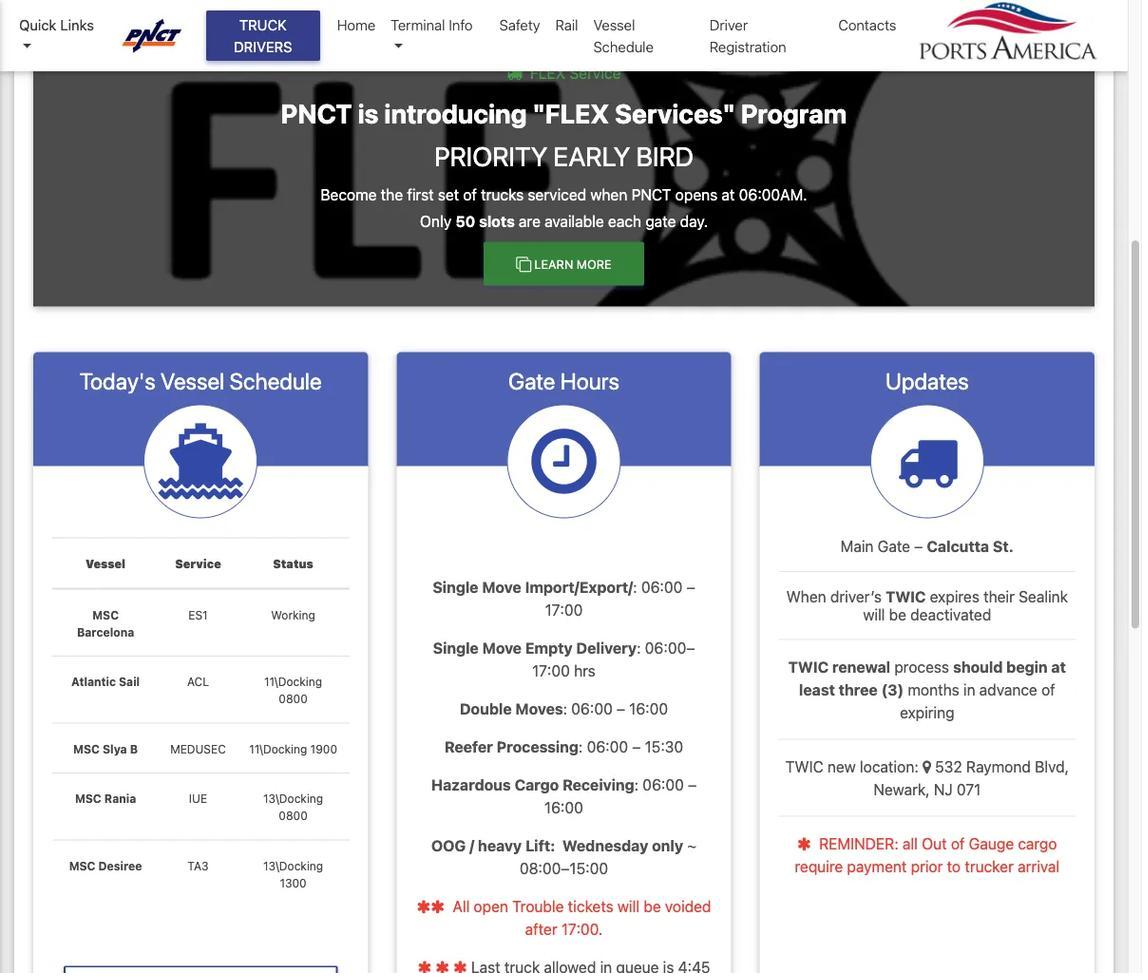 Task type: vqa. For each thing, say whether or not it's contained in the screenshot.


Task type: describe. For each thing, give the bounding box(es) containing it.
barcelona
[[77, 626, 134, 639]]

today's
[[80, 368, 156, 395]]

0 vertical spatial twic
[[886, 588, 926, 606]]

safety
[[500, 17, 540, 33]]

flex
[[530, 65, 566, 83]]

~ 08:00–15:00
[[520, 837, 697, 878]]

single move import/export/
[[433, 578, 633, 597]]

contacts
[[839, 17, 897, 33]]

terminal
[[391, 17, 445, 33]]

at inside 'should begin  at least three (3)'
[[1052, 658, 1066, 676]]

hours
[[560, 368, 620, 395]]

drivers
[[234, 38, 292, 55]]

17:00.
[[561, 921, 603, 939]]

pnct inside "become the first set of trucks serviced when pnct opens at 06:00am. only 50 slots are available each gate day."
[[632, 186, 671, 204]]

truck image
[[507, 67, 522, 82]]

08:00–15:00
[[520, 860, 608, 878]]

of inside all out of gauge cargo require payment prior to trucker arrival
[[951, 835, 965, 853]]

hrs
[[574, 662, 596, 680]]

st.
[[993, 538, 1014, 556]]

iue
[[189, 793, 207, 806]]

pnct is introducing "flex services" program
[[281, 98, 847, 130]]

flex service
[[526, 65, 621, 83]]

06:00–
[[645, 639, 695, 657]]

newark,
[[874, 781, 930, 799]]

expiring
[[900, 704, 955, 722]]

raymond
[[966, 758, 1031, 776]]

1300
[[280, 877, 307, 890]]

16:00 inside :  06:00 – 16:00
[[545, 799, 583, 817]]

– left 15:30
[[632, 738, 641, 756]]

msc for msc barcelona
[[92, 609, 119, 622]]

532 raymond blvd, newark, nj 071
[[874, 758, 1069, 799]]

only
[[652, 837, 683, 855]]

13\docking 0800
[[263, 793, 323, 823]]

will inside expires their sealink will be deactivated
[[863, 606, 885, 624]]

: up 'reefer processing : 06:00 – 15:30'
[[563, 700, 567, 718]]

move for empty
[[482, 639, 522, 657]]

program
[[741, 98, 847, 130]]

: for receiving
[[634, 776, 639, 794]]

be inside expires their sealink will be deactivated
[[889, 606, 907, 624]]

~
[[687, 837, 697, 855]]

early
[[553, 141, 630, 172]]

require
[[795, 857, 843, 876]]

wednesday
[[563, 837, 648, 855]]

months
[[908, 681, 960, 699]]

medusec
[[170, 743, 226, 756]]

06:00 inside : 06:00 – 17:00
[[641, 578, 683, 597]]

updates
[[886, 368, 969, 395]]

vessel for vessel
[[86, 558, 126, 571]]

17:00 inside : 06:00 – 17:00
[[545, 601, 583, 619]]

0800 for 13\docking 0800
[[279, 810, 308, 823]]

home
[[337, 17, 376, 33]]

oog / heavy lift:  wednesday only
[[431, 837, 683, 855]]

prior
[[911, 857, 943, 876]]

13\docking 1300
[[263, 860, 323, 890]]

empty
[[525, 639, 573, 657]]

expires their sealink will be deactivated
[[863, 588, 1068, 624]]

be inside all open trouble tickets will be voided after 17:00.
[[644, 898, 661, 916]]

renewal
[[832, 658, 891, 676]]

months in advance of expiring
[[900, 681, 1055, 722]]

all open trouble tickets will be voided after 17:00.
[[449, 898, 711, 939]]

of inside months in advance of expiring
[[1042, 681, 1055, 699]]

today's vessel schedule
[[80, 368, 322, 395]]

sealink
[[1019, 588, 1068, 606]]

deactivated
[[911, 606, 991, 624]]

: 06:00– 17:00 hrs
[[532, 639, 695, 680]]

after
[[525, 921, 557, 939]]

their
[[984, 588, 1015, 606]]

home link
[[330, 7, 383, 43]]

– for main gate – calcutta st.
[[914, 538, 923, 556]]

import/export/
[[525, 578, 633, 597]]

06:00 down hrs
[[571, 700, 613, 718]]

is
[[358, 98, 379, 130]]

driver's
[[830, 588, 882, 606]]

payment
[[847, 857, 907, 876]]

links
[[60, 17, 94, 33]]

– down : 06:00– 17:00 hrs
[[617, 700, 625, 718]]

the
[[381, 186, 403, 204]]

to
[[947, 857, 961, 876]]

process
[[895, 658, 949, 676]]

terminal info link
[[383, 7, 492, 65]]

will inside all open trouble tickets will be voided after 17:00.
[[618, 898, 640, 916]]

desiree
[[98, 860, 142, 873]]

when driver's twic
[[786, 588, 926, 606]]

safety link
[[492, 7, 548, 43]]

reefer
[[445, 738, 493, 756]]

first
[[407, 186, 434, 204]]

only
[[420, 212, 452, 230]]

out
[[922, 835, 947, 853]]

vessel schedule
[[594, 17, 654, 55]]

nj
[[934, 781, 953, 799]]



Task type: locate. For each thing, give the bounding box(es) containing it.
cargo
[[515, 776, 559, 794]]

1 horizontal spatial service
[[570, 65, 621, 83]]

0 horizontal spatial service
[[175, 558, 221, 571]]

available
[[545, 212, 604, 230]]

will down when driver's twic on the bottom right of page
[[863, 606, 885, 624]]

of up to
[[951, 835, 965, 853]]

0 vertical spatial gate
[[508, 368, 555, 395]]

1 vertical spatial pnct
[[632, 186, 671, 204]]

are
[[519, 212, 541, 230]]

tickets
[[568, 898, 614, 916]]

atlantic sail
[[71, 676, 140, 689]]

should
[[953, 658, 1003, 676]]

be left voided
[[644, 898, 661, 916]]

2 horizontal spatial vessel
[[594, 17, 635, 33]]

0 vertical spatial schedule
[[594, 38, 654, 55]]

status
[[273, 558, 313, 571]]

2 vertical spatial twic
[[786, 758, 824, 776]]

vessel right rail link
[[594, 17, 635, 33]]

0800 for 11\docking 0800
[[279, 693, 308, 706]]

new
[[828, 758, 856, 776]]

0 vertical spatial vessel
[[594, 17, 635, 33]]

17:00 down the "import/export/"
[[545, 601, 583, 619]]

1 vertical spatial single
[[433, 639, 479, 657]]

twic for renewal
[[788, 658, 829, 676]]

0800 up 13\docking 1300
[[279, 810, 308, 823]]

1 0800 from the top
[[279, 693, 308, 706]]

0 vertical spatial 17:00
[[545, 601, 583, 619]]

0 vertical spatial will
[[863, 606, 885, 624]]

11\docking for 1900
[[249, 743, 307, 756]]

: up delivery
[[633, 578, 637, 597]]

: down double moves : 06:00 – 16:00
[[579, 738, 583, 756]]

06:00 up receiving
[[587, 738, 628, 756]]

0800 inside 11\docking 0800
[[279, 693, 308, 706]]

slya
[[103, 743, 127, 756]]

0 vertical spatial 16:00
[[629, 700, 668, 718]]

all out of gauge cargo require payment prior to trucker arrival
[[795, 835, 1060, 876]]

at
[[722, 186, 735, 204], [1052, 658, 1066, 676]]

processing
[[497, 738, 579, 756]]

2 move from the top
[[482, 639, 522, 657]]

move for import/export/
[[482, 578, 521, 597]]

0 horizontal spatial at
[[722, 186, 735, 204]]

hazardous cargo receiving
[[431, 776, 634, 794]]

become
[[321, 186, 377, 204]]

clone image
[[516, 257, 531, 272]]

info
[[449, 17, 473, 33]]

msc barcelona
[[77, 609, 134, 639]]

1 vertical spatial 11\docking
[[249, 743, 307, 756]]

double
[[460, 700, 512, 718]]

1 vertical spatial vessel
[[161, 368, 225, 395]]

vessel schedule link
[[586, 7, 702, 65]]

0800
[[279, 693, 308, 706], [279, 810, 308, 823]]

0 horizontal spatial schedule
[[230, 368, 322, 395]]

of right set
[[463, 186, 477, 204]]

: for import/export/
[[633, 578, 637, 597]]

1 vertical spatial will
[[618, 898, 640, 916]]

pnct left is
[[281, 98, 352, 130]]

truck drivers link
[[206, 10, 320, 61]]

1 horizontal spatial be
[[889, 606, 907, 624]]

: inside :  06:00 – 16:00
[[634, 776, 639, 794]]

service up "flex
[[570, 65, 621, 83]]

learn more link
[[484, 242, 644, 286]]

1 horizontal spatial gate
[[878, 538, 910, 556]]

– inside : 06:00 – 17:00
[[687, 578, 695, 597]]

hazardous
[[431, 776, 511, 794]]

06:00 inside :  06:00 – 16:00
[[643, 776, 684, 794]]

driver registration link
[[702, 7, 831, 65]]

main gate – calcutta st.
[[841, 538, 1014, 556]]

1900
[[310, 743, 337, 756]]

sail
[[119, 676, 140, 689]]

1 vertical spatial 16:00
[[545, 799, 583, 817]]

opens
[[675, 186, 718, 204]]

msc left desiree
[[69, 860, 96, 873]]

2 vertical spatial vessel
[[86, 558, 126, 571]]

0 vertical spatial move
[[482, 578, 521, 597]]

1 single from the top
[[433, 578, 478, 597]]

msc inside msc barcelona
[[92, 609, 119, 622]]

of down begin
[[1042, 681, 1055, 699]]

071
[[957, 781, 981, 799]]

truck
[[239, 17, 287, 33]]

oog
[[431, 837, 466, 855]]

1 vertical spatial gate
[[878, 538, 910, 556]]

trouble
[[512, 898, 564, 916]]

1 horizontal spatial pnct
[[632, 186, 671, 204]]

twic up deactivated
[[886, 588, 926, 606]]

2 horizontal spatial of
[[1042, 681, 1055, 699]]

0 horizontal spatial will
[[618, 898, 640, 916]]

calcutta
[[927, 538, 989, 556]]

twic
[[886, 588, 926, 606], [788, 658, 829, 676], [786, 758, 824, 776]]

06:00am.
[[739, 186, 807, 204]]

0 horizontal spatial of
[[463, 186, 477, 204]]

vessel up msc barcelona
[[86, 558, 126, 571]]

1 vertical spatial 17:00
[[532, 662, 570, 680]]

11\docking left the 1900 on the left
[[249, 743, 307, 756]]

2 vertical spatial of
[[951, 835, 965, 853]]

: inside : 06:00 – 17:00
[[633, 578, 637, 597]]

at right begin
[[1052, 658, 1066, 676]]

main
[[841, 538, 874, 556]]

06:00 up '06:00–'
[[641, 578, 683, 597]]

arrival
[[1018, 857, 1060, 876]]

day.
[[680, 212, 708, 230]]

gate left hours
[[508, 368, 555, 395]]

be down when driver's twic on the bottom right of page
[[889, 606, 907, 624]]

1 vertical spatial service
[[175, 558, 221, 571]]

msc rania
[[75, 793, 136, 806]]

15:30
[[645, 738, 683, 756]]

service up es1
[[175, 558, 221, 571]]

0 horizontal spatial be
[[644, 898, 661, 916]]

2 13\docking from the top
[[263, 860, 323, 873]]

1 vertical spatial twic
[[788, 658, 829, 676]]

truck drivers
[[234, 17, 292, 55]]

msc desiree
[[69, 860, 142, 873]]

1 vertical spatial of
[[1042, 681, 1055, 699]]

bird
[[636, 141, 694, 172]]

pnct up gate
[[632, 186, 671, 204]]

vessel right today's
[[161, 368, 225, 395]]

– up '06:00–'
[[687, 578, 695, 597]]

: 06:00 – 17:00
[[545, 578, 695, 619]]

msc for msc slya b
[[73, 743, 100, 756]]

– inside :  06:00 – 16:00
[[688, 776, 697, 794]]

open
[[474, 898, 508, 916]]

13\docking for 1300
[[263, 860, 323, 873]]

0 horizontal spatial 16:00
[[545, 799, 583, 817]]

at inside "become the first set of trucks serviced when pnct opens at 06:00am. only 50 slots are available each gate day."
[[722, 186, 735, 204]]

:  06:00 – 16:00
[[545, 776, 697, 817]]

move up the single move empty delivery
[[482, 578, 521, 597]]

driver
[[710, 17, 748, 33]]

– for :  06:00 – 16:00
[[688, 776, 697, 794]]

at right "opens"
[[722, 186, 735, 204]]

1 vertical spatial 0800
[[279, 810, 308, 823]]

moves
[[515, 700, 563, 718]]

2 single from the top
[[433, 639, 479, 657]]

reefer processing : 06:00 – 15:30
[[445, 738, 683, 756]]

: inside : 06:00– 17:00 hrs
[[637, 639, 641, 657]]

twic for new
[[786, 758, 824, 776]]

0 vertical spatial service
[[570, 65, 621, 83]]

0 vertical spatial 11\docking
[[264, 676, 322, 689]]

set
[[438, 186, 459, 204]]

17:00 inside : 06:00– 17:00 hrs
[[532, 662, 570, 680]]

0 vertical spatial single
[[433, 578, 478, 597]]

17:00 down empty
[[532, 662, 570, 680]]

1 vertical spatial schedule
[[230, 368, 322, 395]]

0 horizontal spatial gate
[[508, 368, 555, 395]]

twic new location:
[[786, 758, 923, 776]]

16:00 up 15:30
[[629, 700, 668, 718]]

twic up least
[[788, 658, 829, 676]]

begin
[[1007, 658, 1048, 676]]

msc left the rania
[[75, 793, 101, 806]]

06:00 down 15:30
[[643, 776, 684, 794]]

0 vertical spatial 13\docking
[[263, 793, 323, 806]]

when
[[590, 186, 628, 204]]

– left calcutta
[[914, 538, 923, 556]]

(3)
[[882, 681, 904, 699]]

0 horizontal spatial vessel
[[86, 558, 126, 571]]

"flex
[[533, 98, 609, 130]]

acl
[[187, 676, 209, 689]]

gate right the main
[[878, 538, 910, 556]]

vessel inside vessel schedule
[[594, 17, 635, 33]]

gate
[[646, 212, 676, 230]]

1 vertical spatial at
[[1052, 658, 1066, 676]]

all
[[453, 898, 470, 916]]

trucker
[[965, 857, 1014, 876]]

1 vertical spatial 13\docking
[[263, 860, 323, 873]]

twic left new
[[786, 758, 824, 776]]

gate hours
[[508, 368, 620, 395]]

single for single move empty delivery
[[433, 639, 479, 657]]

1 horizontal spatial of
[[951, 835, 965, 853]]

priority early bird
[[434, 141, 694, 172]]

1 horizontal spatial 16:00
[[629, 700, 668, 718]]

msc left slya
[[73, 743, 100, 756]]

1 horizontal spatial at
[[1052, 658, 1066, 676]]

will right tickets
[[618, 898, 640, 916]]

11\docking for 0800
[[264, 676, 322, 689]]

1 move from the top
[[482, 578, 521, 597]]

13\docking for 0800
[[263, 793, 323, 806]]

single for single move import/export/
[[433, 578, 478, 597]]

1 horizontal spatial vessel
[[161, 368, 225, 395]]

– for : 06:00 – 17:00
[[687, 578, 695, 597]]

rail link
[[548, 7, 586, 43]]

2 0800 from the top
[[279, 810, 308, 823]]

0 vertical spatial 0800
[[279, 693, 308, 706]]

vessel for vessel schedule
[[594, 17, 635, 33]]

/
[[470, 837, 474, 855]]

gauge
[[969, 835, 1014, 853]]

0 horizontal spatial pnct
[[281, 98, 352, 130]]

1 vertical spatial move
[[482, 639, 522, 657]]

0 vertical spatial be
[[889, 606, 907, 624]]

msc for msc rania
[[75, 793, 101, 806]]

0800 inside 13\docking 0800
[[279, 810, 308, 823]]

1 13\docking from the top
[[263, 793, 323, 806]]

reminder:
[[819, 835, 899, 853]]

move left empty
[[482, 639, 522, 657]]

slots
[[479, 212, 515, 230]]

: up wednesday
[[634, 776, 639, 794]]

1 horizontal spatial schedule
[[594, 38, 654, 55]]

priority
[[434, 141, 548, 172]]

b
[[130, 743, 138, 756]]

serviced
[[528, 186, 586, 204]]

0800 up 11\docking 1900
[[279, 693, 308, 706]]

of inside "become the first set of trucks serviced when pnct opens at 06:00am. only 50 slots are available each gate day."
[[463, 186, 477, 204]]

contacts link
[[831, 7, 904, 43]]

0 vertical spatial pnct
[[281, 98, 352, 130]]

– up ~
[[688, 776, 697, 794]]

1 horizontal spatial will
[[863, 606, 885, 624]]

three
[[839, 681, 878, 699]]

rail
[[556, 17, 578, 33]]

1 vertical spatial be
[[644, 898, 661, 916]]

quick
[[19, 17, 56, 33]]

location:
[[860, 758, 919, 776]]

16:00 down cargo
[[545, 799, 583, 817]]

vessel
[[594, 17, 635, 33], [161, 368, 225, 395], [86, 558, 126, 571]]

quick links link
[[19, 14, 104, 57]]

msc up barcelona
[[92, 609, 119, 622]]

11\docking up 11\docking 1900
[[264, 676, 322, 689]]

msc for msc desiree
[[69, 860, 96, 873]]

13\docking down 11\docking 1900
[[263, 793, 323, 806]]

0 vertical spatial of
[[463, 186, 477, 204]]

twic renewal process
[[788, 658, 953, 676]]

: left '06:00–'
[[637, 639, 641, 657]]

services"
[[615, 98, 735, 130]]

0 vertical spatial at
[[722, 186, 735, 204]]

13\docking up the 1300
[[263, 860, 323, 873]]

: for empty
[[637, 639, 641, 657]]



